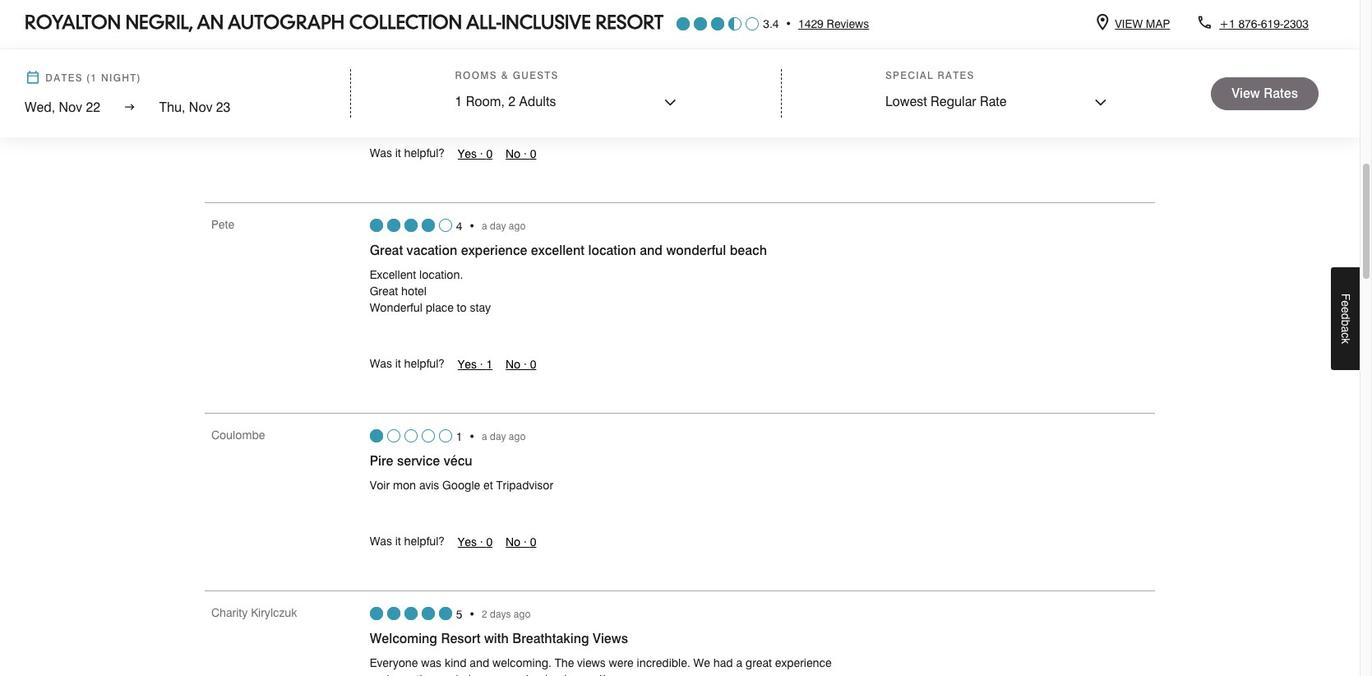 Task type: vqa. For each thing, say whether or not it's contained in the screenshot.
Center related to Business
no



Task type: describe. For each thing, give the bounding box(es) containing it.
1 it from the top
[[395, 146, 401, 160]]

· down voir mon avis google et tripadvisor
[[480, 536, 483, 549]]

a inside f e e d b a c k button
[[1340, 326, 1353, 332]]

was for pire service vécu
[[370, 535, 392, 548]]

pire
[[370, 453, 394, 469]]

1 no · 0 from the top
[[506, 147, 537, 160]]

1 • a day ago
[[456, 430, 534, 443]]

0 vertical spatial experience
[[461, 243, 528, 258]]

· down room,
[[480, 147, 483, 160]]

content helpfulness group for experience
[[370, 355, 832, 373]]

spin
[[231, 40, 254, 53]]

back
[[545, 673, 570, 676]]

an
[[197, 15, 224, 33]]

voir mon avis google et tripadvisor
[[370, 479, 554, 492]]

google
[[443, 479, 481, 492]]

0 for i had an excellence time.
[[530, 147, 537, 160]]

et
[[484, 479, 493, 492]]

welcoming.
[[493, 656, 552, 670]]

incredible.
[[637, 656, 691, 670]]

welcoming resort with breathtaking views
[[370, 631, 628, 647]]

0 vertical spatial vacation
[[407, 243, 458, 258]]

rooms & guests
[[455, 69, 559, 81]]

mz
[[211, 40, 228, 53]]

excellence
[[415, 90, 469, 104]]

dates
[[45, 72, 83, 84]]

and up plan
[[470, 656, 490, 670]]

vacation inside everyone was kind and welcoming. the views were incredible. we had a great experience and vacation and plan on coming back soon!!
[[393, 673, 436, 676]]

had inside everyone was kind and welcoming. the views were incredible. we had a great experience and vacation and plan on coming back soon!!
[[714, 656, 733, 670]]

nov for wed,
[[59, 100, 82, 115]]

dates ( 1 night)
[[45, 72, 142, 84]]

3.4
[[764, 17, 779, 30]]

f e e d b a c k
[[1340, 293, 1353, 344]]

0 for excellent location.
[[530, 358, 537, 371]]

1429
[[799, 17, 824, 30]]

view
[[1232, 85, 1261, 101]]

4 • a day ago for i had an excellence time.
[[456, 42, 534, 55]]

inclusive
[[502, 15, 591, 33]]

i had an excellence time.
[[370, 90, 498, 104]]

a for voir mon avis google et tripadvisor
[[482, 430, 487, 442]]

no · 0 for vécu
[[506, 536, 537, 549]]

room,
[[466, 94, 505, 109]]

2 e from the top
[[1340, 307, 1353, 313]]

on
[[487, 673, 500, 676]]

view
[[1116, 17, 1143, 30]]

welcoming
[[370, 631, 438, 647]]

content helpfulness group for vécu
[[370, 533, 832, 551]]

pire service vécu
[[370, 453, 473, 469]]

phone image
[[1197, 16, 1214, 32]]

• for pire service vécu
[[469, 430, 476, 443]]

c
[[1340, 332, 1353, 338]]

negril,
[[126, 15, 193, 33]]

yes for experience
[[458, 358, 477, 371]]

views
[[578, 656, 606, 670]]

arrow down image
[[1095, 92, 1108, 114]]

autograph
[[228, 15, 345, 33]]

location image
[[1097, 16, 1109, 32]]

map
[[1147, 17, 1171, 30]]

an
[[399, 90, 412, 104]]

i
[[370, 90, 373, 104]]

view map
[[1116, 17, 1171, 30]]

it for pire
[[395, 535, 401, 548]]

1 helpful? from the top
[[404, 146, 445, 160]]

4 for i had an excellence time.
[[456, 42, 463, 55]]

soon!!
[[574, 673, 607, 676]]

1 yes from the top
[[458, 147, 477, 160]]

0 down room,
[[487, 147, 493, 160]]

no for experience
[[506, 358, 521, 371]]

tripadvisor
[[496, 479, 554, 492]]

1 day from the top
[[490, 42, 506, 54]]

day for vécu
[[490, 430, 506, 442]]

thu, nov 23
[[159, 100, 231, 115]]

were
[[609, 656, 634, 670]]

yes · 0 for google
[[458, 536, 493, 549]]

excellent location. great hotel wonderful place to stay
[[370, 268, 491, 314]]

1 up vécu
[[456, 430, 463, 443]]

rate
[[981, 94, 1007, 109]]

rooms
[[455, 69, 498, 81]]

great
[[746, 656, 772, 670]]

2 for days
[[482, 607, 487, 620]]

special
[[886, 69, 934, 81]]

with
[[484, 631, 509, 647]]

b
[[1340, 320, 1353, 326]]

mz spin
[[211, 40, 254, 53]]

• for welcoming resort with breathtaking views
[[469, 607, 476, 621]]

wonderful
[[667, 243, 727, 258]]

charity kirylczuk
[[211, 606, 297, 619]]

1 e from the top
[[1340, 300, 1353, 307]]

2 for adults
[[509, 94, 516, 109]]

1 no from the top
[[506, 147, 521, 160]]

yes for vécu
[[458, 536, 477, 549]]

avis
[[419, 479, 439, 492]]

no for vécu
[[506, 536, 521, 549]]

1 room, 2 adults
[[455, 94, 556, 109]]

1 vertical spatial resort
[[441, 631, 481, 647]]

place
[[426, 301, 454, 314]]

view map link
[[1109, 16, 1171, 32]]

no · 0 for experience
[[506, 358, 537, 371]]

breathtaking
[[513, 631, 589, 647]]

0 vertical spatial resort
[[596, 15, 664, 33]]

ago for experience
[[509, 219, 526, 232]]

wed, nov 22
[[25, 100, 100, 115]]

helpful? for service
[[404, 535, 445, 548]]

excellent
[[370, 268, 416, 281]]

calendar image
[[25, 69, 42, 87]]

(
[[86, 72, 91, 84]]

it for great
[[395, 357, 401, 370]]

adults
[[519, 94, 556, 109]]

plan
[[462, 673, 484, 676]]

5 • 2 days ago
[[456, 607, 539, 621]]

&
[[501, 69, 509, 81]]

view rates button
[[1212, 77, 1319, 110]]

kind
[[445, 656, 467, 670]]



Task type: locate. For each thing, give the bounding box(es) containing it.
0 vertical spatial was it helpful?
[[370, 146, 445, 160]]

beach
[[730, 243, 767, 258]]

0 for voir mon avis google et tripadvisor
[[530, 536, 537, 549]]

service
[[397, 453, 440, 469]]

royalton
[[25, 15, 121, 33]]

1 left night) on the top left
[[91, 72, 97, 84]]

2 yes from the top
[[458, 358, 477, 371]]

• up excellent location. great hotel wonderful place to stay
[[469, 219, 476, 232]]

hotel
[[401, 285, 427, 298]]

2 inside 5 • 2 days ago
[[482, 607, 487, 620]]

no down "tripadvisor"
[[506, 536, 521, 549]]

• right 3.4
[[786, 17, 792, 30]]

0 vertical spatial was
[[370, 146, 392, 160]]

2 no from the top
[[506, 358, 521, 371]]

0 right "yes · 1"
[[530, 358, 537, 371]]

0 vertical spatial 2
[[509, 94, 516, 109]]

2 vertical spatial helpful?
[[404, 535, 445, 548]]

2 content helpfulness group from the top
[[370, 355, 832, 373]]

1 horizontal spatial experience
[[776, 656, 832, 670]]

· down the stay
[[480, 358, 483, 371]]

wonderful
[[370, 301, 423, 314]]

1 nov from the left
[[59, 100, 82, 115]]

no down 1 room, 2 adults
[[506, 147, 521, 160]]

3 helpful? from the top
[[404, 535, 445, 548]]

0 vertical spatial content helpfulness group
[[370, 145, 832, 163]]

yes · 1
[[458, 358, 493, 371]]

rates for special rates
[[938, 69, 975, 81]]

1 4 from the top
[[456, 42, 463, 55]]

everyone was kind and welcoming. the views were incredible. we had a great experience and vacation and plan on coming back soon!!
[[370, 656, 832, 676]]

·
[[480, 147, 483, 160], [524, 147, 527, 160], [480, 358, 483, 371], [524, 358, 527, 371], [480, 536, 483, 549], [524, 536, 527, 549]]

it down an on the left top
[[395, 146, 401, 160]]

helpful? down 'i had an excellence time.'
[[404, 146, 445, 160]]

• right 5 at the left bottom of page
[[469, 607, 476, 621]]

0 vertical spatial no
[[506, 147, 521, 160]]

1 vertical spatial great
[[370, 285, 398, 298]]

lowest regular rate
[[886, 94, 1007, 109]]

rates right view at the right
[[1265, 85, 1299, 101]]

e up d
[[1340, 300, 1353, 307]]

yes · 0 for excellence
[[458, 147, 493, 160]]

2 4 • a day ago from the top
[[456, 219, 534, 232]]

yes · 0 down et
[[458, 536, 493, 549]]

2 vertical spatial no
[[506, 536, 521, 549]]

ago for with
[[514, 607, 531, 620]]

experience up location.
[[461, 243, 528, 258]]

0 horizontal spatial resort
[[441, 631, 481, 647]]

3 no from the top
[[506, 536, 521, 549]]

2 great from the top
[[370, 285, 398, 298]]

we
[[694, 656, 711, 670]]

day up et
[[490, 430, 506, 442]]

0 down et
[[487, 536, 493, 549]]

0
[[487, 147, 493, 160], [530, 147, 537, 160], [530, 358, 537, 371], [487, 536, 493, 549], [530, 536, 537, 549]]

wed,
[[25, 100, 55, 115]]

0 vertical spatial yes · 0
[[458, 147, 493, 160]]

1 4 • a day ago from the top
[[456, 42, 534, 55]]

• down all-
[[469, 42, 476, 55]]

2 4 from the top
[[456, 219, 463, 232]]

great down the excellent
[[370, 285, 398, 298]]

0 vertical spatial rates
[[938, 69, 975, 81]]

1 vertical spatial content helpfulness group
[[370, 355, 832, 373]]

no · 0 right "yes · 1"
[[506, 358, 537, 371]]

1 was from the top
[[370, 146, 392, 160]]

0 down "tripadvisor"
[[530, 536, 537, 549]]

3 content helpfulness group from the top
[[370, 533, 832, 551]]

3 was it helpful? from the top
[[370, 535, 445, 548]]

was it helpful? for service
[[370, 535, 445, 548]]

4 • a day ago
[[456, 42, 534, 55], [456, 219, 534, 232]]

2 no · 0 from the top
[[506, 358, 537, 371]]

• up vécu
[[469, 430, 476, 443]]

stay
[[470, 301, 491, 314]]

it down mon
[[395, 535, 401, 548]]

was it helpful? down an on the left top
[[370, 146, 445, 160]]

0 horizontal spatial experience
[[461, 243, 528, 258]]

a inside everyone was kind and welcoming. the views were incredible. we had a great experience and vacation and plan on coming back soon!!
[[737, 656, 743, 670]]

1 vertical spatial yes
[[458, 358, 477, 371]]

charity
[[211, 606, 248, 619]]

location
[[589, 243, 637, 258]]

0 vertical spatial it
[[395, 146, 401, 160]]

nov for thu,
[[189, 100, 213, 115]]

coming
[[504, 673, 542, 676]]

0 down the adults
[[530, 147, 537, 160]]

and
[[640, 243, 663, 258], [470, 656, 490, 670], [370, 673, 390, 676], [439, 673, 459, 676]]

regular
[[931, 94, 977, 109]]

coulombe
[[211, 429, 265, 442]]

4 for excellent location.
[[456, 219, 463, 232]]

and right location in the left top of the page
[[640, 243, 663, 258]]

2303
[[1284, 17, 1310, 30]]

2 vertical spatial yes
[[458, 536, 477, 549]]

0 vertical spatial 4 • a day ago
[[456, 42, 534, 55]]

ago inside 1 • a day ago
[[509, 430, 526, 442]]

no
[[506, 147, 521, 160], [506, 358, 521, 371], [506, 536, 521, 549]]

and down everyone at the bottom of the page
[[370, 673, 390, 676]]

1
[[91, 72, 97, 84], [455, 94, 463, 109], [487, 358, 493, 371], [456, 430, 463, 443]]

kirylczuk
[[251, 606, 297, 619]]

a for excellent location.
[[482, 219, 487, 232]]

was for great vacation experience excellent location and wonderful beach
[[370, 357, 392, 370]]

1 vertical spatial no
[[506, 358, 521, 371]]

· down "tripadvisor"
[[524, 536, 527, 549]]

1 vertical spatial was
[[370, 357, 392, 370]]

0 vertical spatial yes
[[458, 147, 477, 160]]

1 horizontal spatial rates
[[1265, 85, 1299, 101]]

was down wonderful
[[370, 357, 392, 370]]

great inside excellent location. great hotel wonderful place to stay
[[370, 285, 398, 298]]

day down all-
[[490, 42, 506, 54]]

1 horizontal spatial resort
[[596, 15, 664, 33]]

2 day from the top
[[490, 219, 506, 232]]

0 vertical spatial great
[[370, 243, 403, 258]]

4 • a day ago up excellent at the left top of the page
[[456, 219, 534, 232]]

collection
[[349, 15, 462, 33]]

4 up location.
[[456, 219, 463, 232]]

2 left the adults
[[509, 94, 516, 109]]

e up b
[[1340, 307, 1353, 313]]

1 was it helpful? from the top
[[370, 146, 445, 160]]

0 vertical spatial no · 0
[[506, 147, 537, 160]]

reviews
[[827, 17, 870, 30]]

1 vertical spatial had
[[714, 656, 733, 670]]

vacation
[[407, 243, 458, 258], [393, 673, 436, 676]]

was it helpful?
[[370, 146, 445, 160], [370, 357, 445, 370], [370, 535, 445, 548]]

22
[[86, 100, 100, 115]]

helpful? down avis
[[404, 535, 445, 548]]

yes · 0 down room,
[[458, 147, 493, 160]]

2 vertical spatial was it helpful?
[[370, 535, 445, 548]]

yes down room,
[[458, 147, 477, 160]]

1 vertical spatial no · 0
[[506, 358, 537, 371]]

1 vertical spatial was it helpful?
[[370, 357, 445, 370]]

was down i
[[370, 146, 392, 160]]

3 yes from the top
[[458, 536, 477, 549]]

1 vertical spatial 2
[[482, 607, 487, 620]]

3.4 • 1429 reviews
[[764, 17, 870, 30]]

arrow down image
[[664, 92, 677, 114]]

had right we
[[714, 656, 733, 670]]

3 it from the top
[[395, 535, 401, 548]]

special rates
[[886, 69, 975, 81]]

5
[[456, 607, 463, 621]]

1 vertical spatial 4 • a day ago
[[456, 219, 534, 232]]

pete
[[211, 218, 234, 231]]

no · 0 down 1 room, 2 adults
[[506, 147, 537, 160]]

3 was from the top
[[370, 535, 392, 548]]

day for experience
[[490, 219, 506, 232]]

1429 reviews link
[[799, 16, 870, 32]]

1 great from the top
[[370, 243, 403, 258]]

2 vertical spatial day
[[490, 430, 506, 442]]

all-
[[466, 15, 502, 33]]

ago up great vacation experience excellent location and wonderful beach
[[509, 219, 526, 232]]

0 horizontal spatial nov
[[59, 100, 82, 115]]

2 nov from the left
[[189, 100, 213, 115]]

yes down to
[[458, 358, 477, 371]]

content helpfulness group
[[370, 145, 832, 163], [370, 355, 832, 373], [370, 533, 832, 551]]

time.
[[472, 90, 498, 104]]

no · 0 down "tripadvisor"
[[506, 536, 537, 549]]

great up the excellent
[[370, 243, 403, 258]]

everyone
[[370, 656, 418, 670]]

1 vertical spatial yes · 0
[[458, 536, 493, 549]]

helpful? left "yes · 1"
[[404, 357, 445, 370]]

was it helpful? down mon
[[370, 535, 445, 548]]

619-
[[1262, 17, 1284, 30]]

1 content helpfulness group from the top
[[370, 145, 832, 163]]

vacation down the was
[[393, 673, 436, 676]]

•
[[786, 17, 792, 30], [469, 42, 476, 55], [469, 219, 476, 232], [469, 430, 476, 443], [469, 607, 476, 621]]

2 helpful? from the top
[[404, 357, 445, 370]]

2 vertical spatial it
[[395, 535, 401, 548]]

4 • a day ago for excellent location.
[[456, 219, 534, 232]]

a inside 1 • a day ago
[[482, 430, 487, 442]]

2 was from the top
[[370, 357, 392, 370]]

0 vertical spatial 4
[[456, 42, 463, 55]]

nov left 23 at top left
[[189, 100, 213, 115]]

day up great vacation experience excellent location and wonderful beach
[[490, 219, 506, 232]]

vacation up location.
[[407, 243, 458, 258]]

guests
[[513, 69, 559, 81]]

0 vertical spatial helpful?
[[404, 146, 445, 160]]

2 vertical spatial no · 0
[[506, 536, 537, 549]]

yes down voir mon avis google et tripadvisor
[[458, 536, 477, 549]]

lowest regular rate button
[[886, 92, 1108, 114]]

it
[[395, 146, 401, 160], [395, 357, 401, 370], [395, 535, 401, 548]]

876-
[[1239, 17, 1262, 30]]

rates inside button
[[1265, 85, 1299, 101]]

to
[[457, 301, 467, 314]]

was
[[370, 146, 392, 160], [370, 357, 392, 370], [370, 535, 392, 548]]

lowest
[[886, 94, 928, 109]]

1 vertical spatial 4
[[456, 219, 463, 232]]

1 vertical spatial experience
[[776, 656, 832, 670]]

23
[[216, 100, 231, 115]]

had right i
[[376, 90, 396, 104]]

d
[[1340, 313, 1353, 320]]

1 left the time.
[[455, 94, 463, 109]]

4
[[456, 42, 463, 55], [456, 219, 463, 232]]

+1 876-619-2303 link
[[1214, 16, 1310, 32]]

1 horizontal spatial 2
[[509, 94, 516, 109]]

+1 876-619-2303
[[1220, 17, 1310, 30]]

0 horizontal spatial had
[[376, 90, 396, 104]]

1 horizontal spatial nov
[[189, 100, 213, 115]]

rates up regular
[[938, 69, 975, 81]]

1 vertical spatial day
[[490, 219, 506, 232]]

2 left the days
[[482, 607, 487, 620]]

no · 0
[[506, 147, 537, 160], [506, 358, 537, 371], [506, 536, 537, 549]]

and down kind
[[439, 673, 459, 676]]

mon
[[393, 479, 416, 492]]

f
[[1340, 293, 1353, 300]]

2 it from the top
[[395, 357, 401, 370]]

0 horizontal spatial 2
[[482, 607, 487, 620]]

no right "yes · 1"
[[506, 358, 521, 371]]

0 vertical spatial day
[[490, 42, 506, 54]]

+1
[[1220, 17, 1236, 30]]

rates
[[938, 69, 975, 81], [1265, 85, 1299, 101]]

the
[[555, 656, 574, 670]]

1 vertical spatial vacation
[[393, 673, 436, 676]]

3 no · 0 from the top
[[506, 536, 537, 549]]

day
[[490, 42, 506, 54], [490, 219, 506, 232], [490, 430, 506, 442]]

ago up "tripadvisor"
[[509, 430, 526, 442]]

was down voir in the left of the page
[[370, 535, 392, 548]]

a for i had an excellence time.
[[482, 42, 487, 54]]

4 • a day ago down all-
[[456, 42, 534, 55]]

experience inside everyone was kind and welcoming. the views were incredible. we had a great experience and vacation and plan on coming back soon!!
[[776, 656, 832, 670]]

ago right the days
[[514, 607, 531, 620]]

view rates
[[1232, 85, 1299, 101]]

1 vertical spatial it
[[395, 357, 401, 370]]

1 vertical spatial helpful?
[[404, 357, 445, 370]]

ago up the rooms & guests
[[509, 42, 526, 54]]

1 yes · 0 from the top
[[458, 147, 493, 160]]

royalton negril, an autograph collection all-inclusive resort
[[25, 15, 664, 33]]

1 horizontal spatial had
[[714, 656, 733, 670]]

0 vertical spatial had
[[376, 90, 396, 104]]

views
[[593, 631, 628, 647]]

rates for view rates
[[1265, 85, 1299, 101]]

· right "yes · 1"
[[524, 358, 527, 371]]

yes · 0
[[458, 147, 493, 160], [458, 536, 493, 549]]

2 yes · 0 from the top
[[458, 536, 493, 549]]

vécu
[[444, 453, 473, 469]]

was it helpful? for vacation
[[370, 357, 445, 370]]

1 down the stay
[[487, 358, 493, 371]]

great vacation experience excellent location and wonderful beach
[[370, 243, 767, 258]]

nov left "22"
[[59, 100, 82, 115]]

experience right great
[[776, 656, 832, 670]]

2 vertical spatial was
[[370, 535, 392, 548]]

k
[[1340, 338, 1353, 344]]

was it helpful? down wonderful
[[370, 357, 445, 370]]

3 day from the top
[[490, 430, 506, 442]]

helpful? for vacation
[[404, 357, 445, 370]]

4 up rooms
[[456, 42, 463, 55]]

ago for vécu
[[509, 430, 526, 442]]

ago inside 5 • 2 days ago
[[514, 607, 531, 620]]

it down wonderful
[[395, 357, 401, 370]]

2 was it helpful? from the top
[[370, 357, 445, 370]]

thu,
[[159, 100, 185, 115]]

• for great vacation experience excellent location and wonderful beach
[[469, 219, 476, 232]]

day inside 1 • a day ago
[[490, 430, 506, 442]]

· down the adults
[[524, 147, 527, 160]]

0 horizontal spatial rates
[[938, 69, 975, 81]]

1 vertical spatial rates
[[1265, 85, 1299, 101]]

had
[[376, 90, 396, 104], [714, 656, 733, 670]]

a
[[482, 42, 487, 54], [482, 219, 487, 232], [1340, 326, 1353, 332], [482, 430, 487, 442], [737, 656, 743, 670]]

2 vertical spatial content helpfulness group
[[370, 533, 832, 551]]



